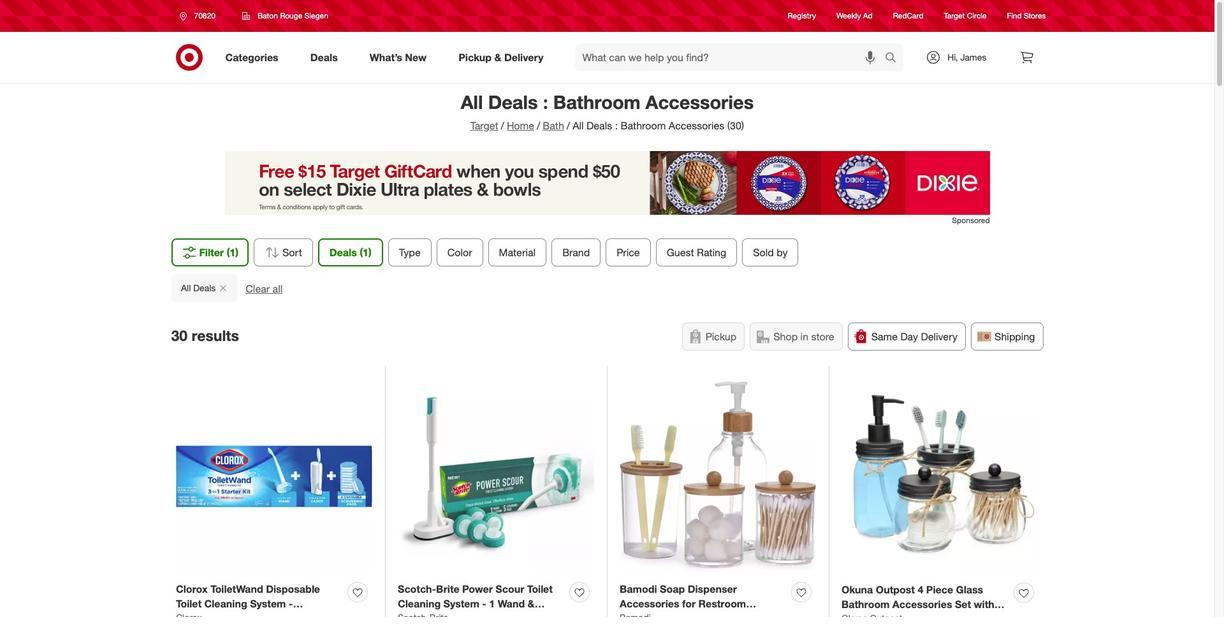 Task type: locate. For each thing, give the bounding box(es) containing it.
(1) for filter (1)
[[227, 246, 239, 259]]

brand button
[[552, 238, 601, 267]]

1 - from the left
[[289, 597, 293, 610]]

all
[[461, 91, 483, 114], [573, 119, 584, 132], [181, 282, 191, 293]]

0 vertical spatial target
[[944, 11, 965, 21]]

1 vertical spatial pickup
[[706, 330, 737, 343]]

1 horizontal spatial :
[[615, 119, 618, 132]]

bath link
[[543, 119, 564, 132]]

find stores
[[1007, 11, 1046, 21]]

0 horizontal spatial piece
[[673, 612, 700, 617]]

all inside button
[[181, 282, 191, 293]]

- left the 1
[[482, 597, 487, 610]]

accessories up counter,
[[620, 597, 680, 610]]

dispenser
[[688, 583, 737, 596]]

brite
[[436, 583, 460, 596]]

1 horizontal spatial piece
[[926, 584, 953, 596]]

1 horizontal spatial cleaning
[[398, 597, 441, 610]]

clear
[[245, 282, 270, 295]]

1 horizontal spatial pickup
[[706, 330, 737, 343]]

0 vertical spatial toilet
[[527, 583, 553, 596]]

cleaning up storage
[[204, 597, 247, 610]]

what's
[[370, 51, 402, 64]]

2 (1) from the left
[[360, 246, 372, 259]]

5
[[450, 612, 456, 617]]

: up bath
[[543, 91, 548, 114]]

1 horizontal spatial toilet
[[527, 583, 553, 596]]

delivery inside pickup & delivery link
[[504, 51, 544, 64]]

siegen
[[305, 11, 328, 20]]

bathroom inside the okuna outpost 4 piece glass bathroom accessories set with soap dispenser, toothbru
[[842, 598, 890, 611]]

0 vertical spatial pickup
[[459, 51, 492, 64]]

system inside scotch-brite power scour toilet cleaning system - 1 wand & stand and 5 scrubbing pads
[[444, 597, 480, 610]]

0 vertical spatial piece
[[926, 584, 953, 596]]

stand
[[398, 612, 426, 617]]

deals link
[[300, 43, 354, 71]]

2 horizontal spatial /
[[567, 119, 570, 132]]

target left circle on the right top
[[944, 11, 965, 21]]

accessories inside bamodi soap dispenser accessories for restroom counter, 4-piece
[[620, 597, 680, 610]]

/
[[501, 119, 504, 132], [537, 119, 540, 132], [567, 119, 570, 132]]

sponsored
[[952, 215, 990, 225]]

2 cleaning from the left
[[398, 597, 441, 610]]

0 vertical spatial delivery
[[504, 51, 544, 64]]

toiletwand up storage
[[211, 583, 263, 596]]

piece right 4
[[926, 584, 953, 596]]

&
[[495, 51, 502, 64], [528, 597, 535, 610]]

2 system from the left
[[444, 597, 480, 610]]

material button
[[488, 238, 547, 267]]

soap up the 'for'
[[660, 583, 685, 596]]

filter (1)
[[199, 246, 239, 259]]

deals down filter (1) button
[[193, 282, 215, 293]]

scotch-brite power scour toilet cleaning system - 1 wand & stand and 5 scrubbing pads
[[398, 583, 553, 617]]

counter,
[[620, 612, 661, 617]]

stores
[[1024, 11, 1046, 21]]

all right bath
[[573, 119, 584, 132]]

2 horizontal spatial all
[[573, 119, 584, 132]]

0 horizontal spatial /
[[501, 119, 504, 132]]

1 vertical spatial piece
[[673, 612, 700, 617]]

0 horizontal spatial -
[[289, 597, 293, 610]]

1 (1) from the left
[[227, 246, 239, 259]]

weekly ad link
[[837, 10, 873, 21]]

all up target link
[[461, 91, 483, 114]]

0 vertical spatial soap
[[660, 583, 685, 596]]

bamodi soap dispenser accessories for restroom counter, 4-piece image
[[620, 378, 816, 575], [620, 378, 816, 575]]

30 results
[[171, 326, 239, 344]]

scotch-brite power scour toilet cleaning system - 1 wand & stand and 5 scrubbing pads link
[[398, 582, 564, 617]]

rating
[[697, 246, 726, 259]]

(1) for deals (1)
[[360, 246, 372, 259]]

1 cleaning from the left
[[204, 597, 247, 610]]

2 vertical spatial all
[[181, 282, 191, 293]]

delivery inside same day delivery button
[[921, 330, 958, 343]]

soap inside the okuna outpost 4 piece glass bathroom accessories set with soap dispenser, toothbru
[[842, 613, 867, 617]]

toilet right scour on the left of the page
[[527, 583, 553, 596]]

1 vertical spatial target
[[471, 119, 498, 132]]

1 system from the left
[[250, 597, 286, 610]]

what's new
[[370, 51, 427, 64]]

outpost
[[876, 584, 915, 596]]

deals up home link
[[488, 91, 538, 114]]

piece
[[926, 584, 953, 596], [673, 612, 700, 617]]

0 horizontal spatial cleaning
[[204, 597, 247, 610]]

hi, james
[[948, 52, 987, 62]]

delivery
[[504, 51, 544, 64], [921, 330, 958, 343]]

0 horizontal spatial &
[[495, 51, 502, 64]]

cleaning up "stand"
[[398, 597, 441, 610]]

home
[[507, 119, 534, 132]]

(1) inside button
[[227, 246, 239, 259]]

: up advertisement region
[[615, 119, 618, 132]]

system up 5
[[444, 597, 480, 610]]

system
[[250, 597, 286, 610], [444, 597, 480, 610]]

/ left bath link
[[537, 119, 540, 132]]

0 horizontal spatial :
[[543, 91, 548, 114]]

shop in store button
[[750, 323, 843, 351]]

guest
[[667, 246, 694, 259]]

1 vertical spatial soap
[[842, 613, 867, 617]]

(1) left type button
[[360, 246, 372, 259]]

deals
[[310, 51, 338, 64], [488, 91, 538, 114], [587, 119, 612, 132], [330, 246, 357, 259], [193, 282, 215, 293]]

1 vertical spatial delivery
[[921, 330, 958, 343]]

pickup inside button
[[706, 330, 737, 343]]

2 - from the left
[[482, 597, 487, 610]]

accessories down 4
[[893, 598, 952, 611]]

same day delivery button
[[848, 323, 966, 351]]

shipping
[[995, 330, 1035, 343]]

:
[[543, 91, 548, 114], [615, 119, 618, 132]]

0 vertical spatial all
[[461, 91, 483, 114]]

1 horizontal spatial soap
[[842, 613, 867, 617]]

0 horizontal spatial (1)
[[227, 246, 239, 259]]

type
[[399, 246, 421, 259]]

0 horizontal spatial delivery
[[504, 51, 544, 64]]

(1) right filter
[[227, 246, 239, 259]]

0 horizontal spatial system
[[250, 597, 286, 610]]

1 vertical spatial &
[[528, 597, 535, 610]]

- up caddy
[[289, 597, 293, 610]]

pickup button
[[682, 323, 745, 351]]

material
[[499, 246, 536, 259]]

0 horizontal spatial all
[[181, 282, 191, 293]]

color
[[447, 246, 472, 259]]

1 vertical spatial all
[[573, 119, 584, 132]]

delivery for same day delivery
[[921, 330, 958, 343]]

0 horizontal spatial toilet
[[176, 597, 202, 610]]

cleaning inside scotch-brite power scour toilet cleaning system - 1 wand & stand and 5 scrubbing pads
[[398, 597, 441, 610]]

soap down okuna
[[842, 613, 867, 617]]

scotch-brite power scour toilet cleaning system - 1 wand & stand and 5 scrubbing pads image
[[398, 378, 594, 575], [398, 378, 594, 575]]

all
[[272, 282, 282, 295]]

system up storage
[[250, 597, 286, 610]]

clorox toiletwand disposable toilet cleaning system - toiletwand storage caddy and 6 refill heads image
[[176, 378, 372, 575], [176, 378, 372, 575]]

accessories inside the okuna outpost 4 piece glass bathroom accessories set with soap dispenser, toothbru
[[893, 598, 952, 611]]

all deals
[[181, 282, 215, 293]]

1 horizontal spatial &
[[528, 597, 535, 610]]

1 vertical spatial toilet
[[176, 597, 202, 610]]

pickup
[[459, 51, 492, 64], [706, 330, 737, 343]]

2 vertical spatial bathroom
[[842, 598, 890, 611]]

piece down the 'for'
[[673, 612, 700, 617]]

0 horizontal spatial target
[[471, 119, 498, 132]]

clorox toiletwand disposable toilet cleaning system - toiletwand storage caddy and link
[[176, 582, 342, 617]]

home link
[[507, 119, 534, 132]]

clear all button
[[245, 282, 282, 296]]

shop
[[774, 330, 798, 343]]

okuna outpost 4 piece glass bathroom accessories set with soap dispenser, toothbrush holder, apothecary mason jar image
[[842, 378, 1039, 576], [842, 378, 1039, 576]]

1 horizontal spatial all
[[461, 91, 483, 114]]

1 horizontal spatial -
[[482, 597, 487, 610]]

soap
[[660, 583, 685, 596], [842, 613, 867, 617]]

toiletwand down clorox
[[176, 612, 229, 617]]

search button
[[880, 43, 910, 74]]

dispenser,
[[870, 613, 920, 617]]

okuna outpost 4 piece glass bathroom accessories set with soap dispenser, toothbru link
[[842, 583, 1009, 617]]

0 horizontal spatial pickup
[[459, 51, 492, 64]]

power
[[462, 583, 493, 596]]

price button
[[606, 238, 651, 267]]

/ right bath
[[567, 119, 570, 132]]

wand
[[498, 597, 525, 610]]

1 horizontal spatial (1)
[[360, 246, 372, 259]]

/ left home link
[[501, 119, 504, 132]]

scotch-
[[398, 583, 436, 596]]

target circle
[[944, 11, 987, 21]]

results
[[192, 326, 239, 344]]

0 horizontal spatial soap
[[660, 583, 685, 596]]

all down filter (1) button
[[181, 282, 191, 293]]

1 horizontal spatial delivery
[[921, 330, 958, 343]]

for
[[682, 597, 696, 610]]

1 horizontal spatial system
[[444, 597, 480, 610]]

accessories
[[646, 91, 754, 114], [669, 119, 725, 132], [620, 597, 680, 610], [893, 598, 952, 611]]

1 horizontal spatial /
[[537, 119, 540, 132]]

bamodi
[[620, 583, 657, 596]]

toilet
[[527, 583, 553, 596], [176, 597, 202, 610]]

color button
[[437, 238, 483, 267]]

toilet down clorox
[[176, 597, 202, 610]]

set
[[955, 598, 971, 611]]

2 / from the left
[[537, 119, 540, 132]]

delivery for pickup & delivery
[[504, 51, 544, 64]]

okuna
[[842, 584, 873, 596]]

target left home
[[471, 119, 498, 132]]

all deals button
[[171, 274, 238, 302]]

soap inside bamodi soap dispenser accessories for restroom counter, 4-piece
[[660, 583, 685, 596]]



Task type: vqa. For each thing, say whether or not it's contained in the screenshot.
Pickup
yes



Task type: describe. For each thing, give the bounding box(es) containing it.
0 vertical spatial :
[[543, 91, 548, 114]]

baton rouge siegen
[[258, 11, 328, 20]]

ad
[[863, 11, 873, 21]]

guest rating button
[[656, 238, 737, 267]]

redcard link
[[893, 10, 924, 21]]

4-
[[664, 612, 673, 617]]

0 vertical spatial toiletwand
[[211, 583, 263, 596]]

filter (1) button
[[171, 238, 249, 267]]

new
[[405, 51, 427, 64]]

james
[[961, 52, 987, 62]]

all deals : bathroom accessories target / home / bath / all deals : bathroom accessories (30)
[[461, 91, 754, 132]]

0 vertical spatial bathroom
[[553, 91, 641, 114]]

clear all
[[245, 282, 282, 295]]

target link
[[471, 119, 498, 132]]

sold by
[[753, 246, 788, 259]]

search
[[880, 52, 910, 65]]

disposable
[[266, 583, 320, 596]]

sold
[[753, 246, 774, 259]]

categories link
[[215, 43, 294, 71]]

deals inside button
[[193, 282, 215, 293]]

accessories up '(30)'
[[646, 91, 754, 114]]

find stores link
[[1007, 10, 1046, 21]]

price
[[617, 246, 640, 259]]

pickup & delivery link
[[448, 43, 560, 71]]

deals (1)
[[330, 246, 372, 259]]

target circle link
[[944, 10, 987, 21]]

4
[[918, 584, 924, 596]]

store
[[811, 330, 835, 343]]

pickup for pickup & delivery
[[459, 51, 492, 64]]

- inside clorox toiletwand disposable toilet cleaning system - toiletwand storage caddy and
[[289, 597, 293, 610]]

caddy
[[272, 612, 303, 617]]

toilet inside scotch-brite power scour toilet cleaning system - 1 wand & stand and 5 scrubbing pads
[[527, 583, 553, 596]]

3 / from the left
[[567, 119, 570, 132]]

1 / from the left
[[501, 119, 504, 132]]

deals down siegen
[[310, 51, 338, 64]]

registry
[[788, 11, 816, 21]]

registry link
[[788, 10, 816, 21]]

- inside scotch-brite power scour toilet cleaning system - 1 wand & stand and 5 scrubbing pads
[[482, 597, 487, 610]]

pickup & delivery
[[459, 51, 544, 64]]

70820
[[194, 11, 215, 20]]

piece inside bamodi soap dispenser accessories for restroom counter, 4-piece
[[673, 612, 700, 617]]

& inside scotch-brite power scour toilet cleaning system - 1 wand & stand and 5 scrubbing pads
[[528, 597, 535, 610]]

all for all deals
[[181, 282, 191, 293]]

find
[[1007, 11, 1022, 21]]

and
[[429, 612, 447, 617]]

by
[[777, 246, 788, 259]]

what's new link
[[359, 43, 443, 71]]

clorox
[[176, 583, 208, 596]]

baton rouge siegen button
[[234, 4, 337, 27]]

pickup for pickup
[[706, 330, 737, 343]]

deals right sort
[[330, 246, 357, 259]]

pads
[[512, 612, 536, 617]]

sold by button
[[742, 238, 799, 267]]

1 horizontal spatial target
[[944, 11, 965, 21]]

shipping button
[[971, 323, 1044, 351]]

in
[[801, 330, 809, 343]]

day
[[901, 330, 918, 343]]

sort
[[283, 246, 302, 259]]

cleaning inside clorox toiletwand disposable toilet cleaning system - toiletwand storage caddy and
[[204, 597, 247, 610]]

advertisement region
[[225, 151, 990, 215]]

shop in store
[[774, 330, 835, 343]]

weekly ad
[[837, 11, 873, 21]]

toilet inside clorox toiletwand disposable toilet cleaning system - toiletwand storage caddy and
[[176, 597, 202, 610]]

What can we help you find? suggestions appear below search field
[[575, 43, 889, 71]]

bath
[[543, 119, 564, 132]]

restroom
[[699, 597, 746, 610]]

system inside clorox toiletwand disposable toilet cleaning system - toiletwand storage caddy and
[[250, 597, 286, 610]]

1 vertical spatial :
[[615, 119, 618, 132]]

30
[[171, 326, 188, 344]]

redcard
[[893, 11, 924, 21]]

accessories left '(30)'
[[669, 119, 725, 132]]

piece inside the okuna outpost 4 piece glass bathroom accessories set with soap dispenser, toothbru
[[926, 584, 953, 596]]

okuna outpost 4 piece glass bathroom accessories set with soap dispenser, toothbru
[[842, 584, 995, 617]]

clorox toiletwand disposable toilet cleaning system - toiletwand storage caddy and
[[176, 583, 333, 617]]

type button
[[388, 238, 432, 267]]

same day delivery
[[872, 330, 958, 343]]

0 vertical spatial &
[[495, 51, 502, 64]]

target inside all deals : bathroom accessories target / home / bath / all deals : bathroom accessories (30)
[[471, 119, 498, 132]]

1 vertical spatial bathroom
[[621, 119, 666, 132]]

circle
[[967, 11, 987, 21]]

1 vertical spatial toiletwand
[[176, 612, 229, 617]]

scour
[[496, 583, 524, 596]]

deals right bath link
[[587, 119, 612, 132]]

with
[[974, 598, 995, 611]]

all for all deals : bathroom accessories target / home / bath / all deals : bathroom accessories (30)
[[461, 91, 483, 114]]

brand
[[563, 246, 590, 259]]

glass
[[956, 584, 983, 596]]

guest rating
[[667, 246, 726, 259]]

baton
[[258, 11, 278, 20]]

weekly
[[837, 11, 861, 21]]



